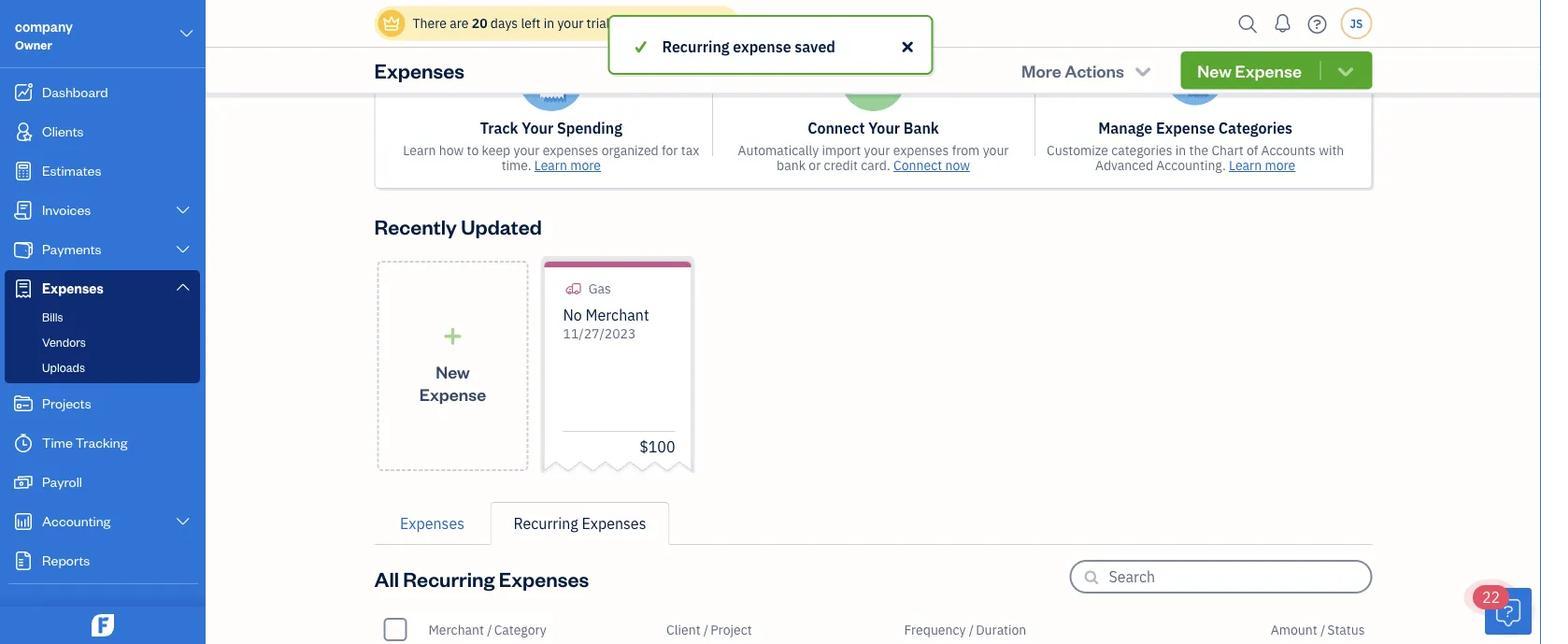 Task type: locate. For each thing, give the bounding box(es) containing it.
new expense down "plus" icon at the bottom of the page
[[420, 361, 486, 405]]

uploads link
[[8, 356, 196, 379]]

chevrondown image inside new expense button
[[1336, 61, 1357, 80]]

there
[[413, 14, 447, 32]]

recently
[[374, 213, 457, 239]]

how
[[439, 142, 464, 159]]

2 horizontal spatial expense
[[1236, 59, 1302, 81]]

1 more from the left
[[571, 157, 601, 174]]

1 vertical spatial expenses link
[[374, 502, 490, 545]]

upgrade account link
[[617, 14, 725, 32]]

organized
[[602, 142, 659, 159]]

0 horizontal spatial learn more
[[535, 157, 601, 174]]

1 horizontal spatial connect
[[894, 157, 943, 174]]

1 horizontal spatial learn more
[[1230, 157, 1296, 174]]

no
[[563, 305, 582, 325]]

expense down "plus" icon at the bottom of the page
[[420, 383, 486, 405]]

learn more down track your spending
[[535, 157, 601, 174]]

1 horizontal spatial chevrondown image
[[1336, 61, 1357, 80]]

4 chevron large down image from the top
[[174, 514, 192, 529]]

projects
[[42, 394, 91, 412]]

more for spending
[[571, 157, 601, 174]]

payments link
[[5, 231, 200, 268]]

2 / from the left
[[704, 621, 709, 638]]

category
[[494, 621, 547, 638]]

0 horizontal spatial expenses link
[[5, 270, 200, 306]]

1 vertical spatial in
[[1176, 142, 1187, 159]]

tracking
[[75, 433, 127, 451]]

no merchant 11/27/2023
[[563, 305, 649, 342]]

learn
[[403, 142, 436, 159], [535, 157, 567, 174], [1230, 157, 1262, 174]]

0 vertical spatial close image
[[1338, 0, 1360, 12]]

2 horizontal spatial learn
[[1230, 157, 1262, 174]]

/ for duration
[[969, 621, 974, 638]]

new up manage expense categories
[[1198, 59, 1232, 81]]

duration link
[[976, 621, 1027, 638]]

trial.
[[587, 14, 614, 32]]

in inside customize categories in the chart of accounts with advanced accounting.
[[1176, 142, 1187, 159]]

0 vertical spatial recurring
[[662, 37, 730, 57]]

expenses down bank
[[894, 142, 949, 159]]

0 horizontal spatial learn
[[403, 142, 436, 159]]

0 vertical spatial expenses link
[[5, 270, 200, 306]]

1 horizontal spatial expense
[[1157, 118, 1216, 138]]

gas
[[589, 280, 611, 297]]

for
[[662, 142, 678, 159]]

invoices
[[42, 201, 91, 218]]

recurring expenses link
[[490, 502, 670, 545]]

0 vertical spatial connect
[[808, 118, 865, 138]]

chart image
[[12, 512, 35, 531]]

your right keep
[[514, 142, 540, 159]]

chevron large down image for payments
[[174, 242, 192, 257]]

recurring up all recurring expenses
[[514, 514, 578, 533]]

/ left duration link
[[969, 621, 974, 638]]

the
[[1190, 142, 1209, 159]]

Search text field
[[1109, 562, 1371, 592]]

new expense link
[[377, 261, 529, 471]]

duration
[[976, 621, 1027, 638]]

1 / from the left
[[487, 621, 492, 638]]

2 learn more from the left
[[1230, 157, 1296, 174]]

recurring for recurring expense saved
[[662, 37, 730, 57]]

amount link
[[1271, 621, 1321, 638]]

your inside learn how to keep your expenses organized for tax time.
[[514, 142, 540, 159]]

vendors link
[[8, 331, 196, 353]]

your for track
[[522, 118, 554, 138]]

4 / from the left
[[1321, 621, 1326, 638]]

more for categories
[[1266, 157, 1296, 174]]

resource center badge image
[[1486, 588, 1532, 635]]

dashboard link
[[5, 74, 200, 111]]

manage
[[1099, 118, 1153, 138]]

expenses
[[543, 142, 599, 159], [894, 142, 949, 159]]

expense image
[[12, 280, 35, 298]]

learn left how
[[403, 142, 436, 159]]

0 horizontal spatial close image
[[900, 36, 917, 58]]

1 vertical spatial connect
[[894, 157, 943, 174]]

3 / from the left
[[969, 621, 974, 638]]

dashboard image
[[12, 83, 35, 102]]

0 horizontal spatial in
[[544, 14, 555, 32]]

0 horizontal spatial your
[[522, 118, 554, 138]]

clients
[[42, 122, 84, 140]]

learn down categories
[[1230, 157, 1262, 174]]

merchant down all recurring expenses
[[429, 621, 484, 638]]

1 vertical spatial recurring
[[514, 514, 578, 533]]

automatically
[[738, 142, 819, 159]]

1 horizontal spatial your
[[869, 118, 900, 138]]

accounting link
[[5, 503, 200, 540]]

invoices link
[[5, 192, 200, 229]]

new down "plus" icon at the bottom of the page
[[436, 361, 470, 383]]

your for connect
[[869, 118, 900, 138]]

more down spending
[[571, 157, 601, 174]]

chevron large down image up bills link
[[174, 279, 192, 294]]

search image
[[1234, 10, 1264, 38]]

1 horizontal spatial expenses link
[[374, 502, 490, 545]]

more actions button
[[1005, 51, 1170, 89]]

learn right time.
[[535, 157, 567, 174]]

chevron large down image down invoices link
[[174, 242, 192, 257]]

/
[[487, 621, 492, 638], [704, 621, 709, 638], [969, 621, 974, 638], [1321, 621, 1326, 638]]

time tracking link
[[5, 424, 200, 462]]

chevron large down image down estimates link
[[174, 203, 192, 218]]

chevron large down image
[[174, 203, 192, 218], [174, 242, 192, 257], [174, 279, 192, 294], [174, 514, 192, 529]]

recurring up merchant link
[[403, 565, 495, 592]]

merchant down gas
[[586, 305, 649, 325]]

credit
[[824, 157, 858, 174]]

report image
[[12, 552, 35, 570]]

your left "trial."
[[558, 14, 584, 32]]

1 chevrondown image from the left
[[1133, 61, 1154, 80]]

expense up the
[[1157, 118, 1216, 138]]

1 horizontal spatial recurring
[[514, 514, 578, 533]]

accounts
[[1262, 142, 1316, 159]]

expenses up all recurring expenses
[[400, 514, 465, 533]]

chevrondown image down js dropdown button
[[1336, 61, 1357, 80]]

chart
[[1212, 142, 1244, 159]]

your up automatically import your expenses from your bank or credit card.
[[869, 118, 900, 138]]

reports link
[[5, 542, 200, 580]]

expense inside button
[[1236, 59, 1302, 81]]

manage expense categories image
[[1166, 46, 1226, 106]]

more
[[571, 157, 601, 174], [1266, 157, 1296, 174]]

/ left status
[[1321, 621, 1326, 638]]

expenses link
[[5, 270, 200, 306], [374, 502, 490, 545]]

freshbooks image
[[88, 614, 118, 637]]

track
[[480, 118, 519, 138]]

2 expenses from the left
[[894, 142, 949, 159]]

clients link
[[5, 113, 200, 151]]

0 horizontal spatial chevrondown image
[[1133, 61, 1154, 80]]

chevrondown image inside 'more actions' dropdown button
[[1133, 61, 1154, 80]]

of
[[1247, 142, 1259, 159]]

recurring
[[662, 37, 730, 57], [514, 514, 578, 533], [403, 565, 495, 592]]

import
[[822, 142, 861, 159]]

new expense button
[[1181, 51, 1373, 89]]

client link
[[667, 621, 704, 638]]

1 horizontal spatial new expense
[[1198, 59, 1302, 81]]

0 horizontal spatial recurring
[[403, 565, 495, 592]]

1 vertical spatial merchant
[[429, 621, 484, 638]]

expenses inside learn how to keep your expenses organized for tax time.
[[543, 142, 599, 159]]

1 horizontal spatial in
[[1176, 142, 1187, 159]]

expense
[[733, 37, 792, 57]]

notifications image
[[1268, 5, 1298, 42]]

chevrondown image for new expense
[[1336, 61, 1357, 80]]

1 vertical spatial new expense
[[420, 361, 486, 405]]

2 your from the left
[[869, 118, 900, 138]]

expenses
[[374, 57, 465, 83], [42, 279, 103, 297], [400, 514, 465, 533], [582, 514, 646, 533], [499, 565, 589, 592]]

money image
[[12, 473, 35, 492]]

2 chevrondown image from the left
[[1336, 61, 1357, 80]]

2 chevron large down image from the top
[[174, 242, 192, 257]]

1 expenses from the left
[[543, 142, 599, 159]]

1 vertical spatial new
[[436, 361, 470, 383]]

in left the
[[1176, 142, 1187, 159]]

expenses link up all at the left
[[374, 502, 490, 545]]

1 chevron large down image from the top
[[174, 203, 192, 218]]

0 vertical spatial merchant
[[586, 305, 649, 325]]

more
[[1022, 59, 1062, 81]]

new expense down search image
[[1198, 59, 1302, 81]]

1 learn more from the left
[[535, 157, 601, 174]]

close image up js
[[1338, 0, 1360, 12]]

0 horizontal spatial connect
[[808, 118, 865, 138]]

invoice image
[[12, 201, 35, 220]]

0 vertical spatial new expense
[[1198, 59, 1302, 81]]

all
[[374, 565, 399, 592]]

updated
[[461, 213, 542, 239]]

chevron large down image for accounting
[[174, 514, 192, 529]]

1 horizontal spatial close image
[[1338, 0, 1360, 12]]

recurring inside status
[[662, 37, 730, 57]]

chevron large down image inside invoices link
[[174, 203, 192, 218]]

chevron large down image inside expenses link
[[174, 279, 192, 294]]

company
[[15, 17, 73, 35]]

expenses up the bills
[[42, 279, 103, 297]]

connect down bank
[[894, 157, 943, 174]]

apps
[[14, 603, 42, 618]]

your
[[558, 14, 584, 32], [514, 142, 540, 159], [864, 142, 890, 159], [983, 142, 1009, 159]]

expense down notifications icon
[[1236, 59, 1302, 81]]

3 chevron large down image from the top
[[174, 279, 192, 294]]

close image
[[1338, 0, 1360, 12], [900, 36, 917, 58]]

chevrondown image for more actions
[[1133, 61, 1154, 80]]

1 horizontal spatial merchant
[[586, 305, 649, 325]]

new
[[1198, 59, 1232, 81], [436, 361, 470, 383]]

/ for status
[[1321, 621, 1326, 638]]

connect now
[[894, 157, 970, 174]]

1 horizontal spatial new
[[1198, 59, 1232, 81]]

expenses down spending
[[543, 142, 599, 159]]

expenses link down payments link
[[5, 270, 200, 306]]

customize categories in the chart of accounts with advanced accounting.
[[1047, 142, 1345, 174]]

0 horizontal spatial expenses
[[543, 142, 599, 159]]

your right from
[[983, 142, 1009, 159]]

merchant link
[[429, 621, 487, 638]]

account
[[675, 14, 725, 32]]

more right of
[[1266, 157, 1296, 174]]

0 horizontal spatial more
[[571, 157, 601, 174]]

close image up bank
[[900, 36, 917, 58]]

card.
[[861, 157, 891, 174]]

1 horizontal spatial expenses
[[894, 142, 949, 159]]

expense
[[1236, 59, 1302, 81], [1157, 118, 1216, 138], [420, 383, 486, 405]]

0 vertical spatial expense
[[1236, 59, 1302, 81]]

chevron large down image up reports link on the bottom
[[174, 514, 192, 529]]

learn more down categories
[[1230, 157, 1296, 174]]

your up learn how to keep your expenses organized for tax time.
[[522, 118, 554, 138]]

0 vertical spatial new
[[1198, 59, 1232, 81]]

0 horizontal spatial expense
[[420, 383, 486, 405]]

reports
[[42, 551, 90, 569]]

/ right client
[[704, 621, 709, 638]]

2 more from the left
[[1266, 157, 1296, 174]]

payment image
[[12, 240, 35, 259]]

2 horizontal spatial recurring
[[662, 37, 730, 57]]

/ left category
[[487, 621, 492, 638]]

estimate image
[[12, 162, 35, 180]]

1 vertical spatial close image
[[900, 36, 917, 58]]

1 horizontal spatial more
[[1266, 157, 1296, 174]]

timer image
[[12, 434, 35, 453]]

connect up import
[[808, 118, 865, 138]]

in right "left"
[[544, 14, 555, 32]]

learn more
[[535, 157, 601, 174], [1230, 157, 1296, 174]]

chevrondown image right actions
[[1133, 61, 1154, 80]]

0 horizontal spatial new
[[436, 361, 470, 383]]

main element
[[0, 0, 252, 644]]

1 your from the left
[[522, 118, 554, 138]]

expense for manage expense categories image on the top right
[[1157, 118, 1216, 138]]

2 vertical spatial expense
[[420, 383, 486, 405]]

1 horizontal spatial learn
[[535, 157, 567, 174]]

days
[[491, 14, 518, 32]]

1 vertical spatial expense
[[1157, 118, 1216, 138]]

chevrondown image
[[1133, 61, 1154, 80], [1336, 61, 1357, 80]]

recurring down account
[[662, 37, 730, 57]]



Task type: describe. For each thing, give the bounding box(es) containing it.
expenses up category link
[[499, 565, 589, 592]]

status
[[1328, 621, 1366, 638]]

22 button
[[1474, 585, 1532, 635]]

22
[[1483, 588, 1501, 607]]

more actions
[[1022, 59, 1125, 81]]

connect your bank
[[808, 118, 939, 138]]

expenses inside automatically import your expenses from your bank or credit card.
[[894, 142, 949, 159]]

project
[[711, 621, 752, 638]]

advanced
[[1096, 157, 1154, 174]]

expenses down $100
[[582, 514, 646, 533]]

estimates link
[[5, 152, 200, 190]]

amount
[[1271, 621, 1318, 638]]

expenses inside main element
[[42, 279, 103, 297]]

time.
[[502, 157, 532, 174]]

merchant inside no merchant 11/27/2023
[[586, 305, 649, 325]]

all recurring expenses
[[374, 565, 589, 592]]

chevron large down image for invoices
[[174, 203, 192, 218]]

actions
[[1065, 59, 1125, 81]]

apps link
[[5, 595, 200, 627]]

learn how to keep your expenses organized for tax time.
[[403, 142, 700, 174]]

bills
[[42, 309, 63, 324]]

11/27/2023
[[563, 325, 636, 342]]

payments
[[42, 240, 101, 258]]

close image inside recurring expense saved status
[[900, 36, 917, 58]]

recurring for recurring expenses
[[514, 514, 578, 533]]

/ for category
[[487, 621, 492, 638]]

with
[[1319, 142, 1345, 159]]

expense for "plus" icon at the bottom of the page
[[420, 383, 486, 405]]

now
[[946, 157, 970, 174]]

recurring expense saved status
[[0, 15, 1542, 75]]

or
[[809, 157, 821, 174]]

payroll
[[42, 473, 82, 490]]

js
[[1351, 16, 1364, 31]]

$100
[[640, 437, 676, 457]]

learn inside learn how to keep your expenses organized for tax time.
[[403, 142, 436, 159]]

bank
[[904, 118, 939, 138]]

saved
[[795, 37, 836, 57]]

there are 20 days left in your trial. upgrade account
[[413, 14, 725, 32]]

new expense inside button
[[1198, 59, 1302, 81]]

vendors
[[42, 334, 86, 350]]

chevron large down image
[[178, 22, 195, 45]]

0 horizontal spatial new expense
[[420, 361, 486, 405]]

crown image
[[382, 14, 402, 33]]

status link
[[1328, 621, 1366, 638]]

learn more for spending
[[535, 157, 601, 174]]

0 horizontal spatial merchant
[[429, 621, 484, 638]]

amount / status
[[1271, 621, 1366, 638]]

expenses down there
[[374, 57, 465, 83]]

estimates
[[42, 161, 101, 179]]

connect for connect now
[[894, 157, 943, 174]]

spending
[[557, 118, 623, 138]]

new inside new expense button
[[1198, 59, 1232, 81]]

owner
[[15, 37, 52, 52]]

payroll link
[[5, 464, 200, 501]]

project image
[[12, 395, 35, 413]]

dashboard
[[42, 83, 108, 101]]

learn more for categories
[[1230, 157, 1296, 174]]

upgrade
[[621, 14, 672, 32]]

learn for track your spending
[[535, 157, 567, 174]]

chevron large down image for expenses
[[174, 279, 192, 294]]

track your spending
[[480, 118, 623, 138]]

automatically import your expenses from your bank or credit card.
[[738, 142, 1009, 174]]

uploads
[[42, 360, 85, 375]]

frequency
[[905, 621, 966, 638]]

frequency link
[[905, 621, 969, 638]]

0 vertical spatial in
[[544, 14, 555, 32]]

left
[[521, 14, 541, 32]]

from
[[952, 142, 980, 159]]

company owner
[[15, 17, 73, 52]]

manage expense categories
[[1099, 118, 1293, 138]]

track your spending image
[[519, 46, 584, 111]]

js button
[[1341, 7, 1373, 39]]

new expense button
[[1181, 51, 1373, 89]]

connect your bank image
[[841, 46, 906, 111]]

client / project
[[667, 621, 752, 638]]

recently updated
[[374, 213, 542, 239]]

go to help image
[[1303, 10, 1333, 38]]

plus image
[[442, 327, 464, 346]]

tax
[[681, 142, 700, 159]]

time tracking
[[42, 433, 127, 451]]

are
[[450, 14, 469, 32]]

2 vertical spatial recurring
[[403, 565, 495, 592]]

20
[[472, 14, 488, 32]]

accounting
[[42, 512, 111, 530]]

bills link
[[8, 306, 196, 328]]

categories
[[1112, 142, 1173, 159]]

frequency / duration
[[905, 621, 1027, 638]]

projects link
[[5, 385, 200, 423]]

client image
[[12, 122, 35, 141]]

merchant / category
[[429, 621, 547, 638]]

/ for project
[[704, 621, 709, 638]]

new inside new expense link
[[436, 361, 470, 383]]

learn for manage expense categories
[[1230, 157, 1262, 174]]

to
[[467, 142, 479, 159]]

client
[[667, 621, 701, 638]]

expenses link inside main element
[[5, 270, 200, 306]]

recurring expenses
[[514, 514, 646, 533]]

your down the 'connect your bank'
[[864, 142, 890, 159]]

customize
[[1047, 142, 1109, 159]]

check image
[[633, 36, 650, 58]]

connect for connect your bank
[[808, 118, 865, 138]]



Task type: vqa. For each thing, say whether or not it's contained in the screenshot.


